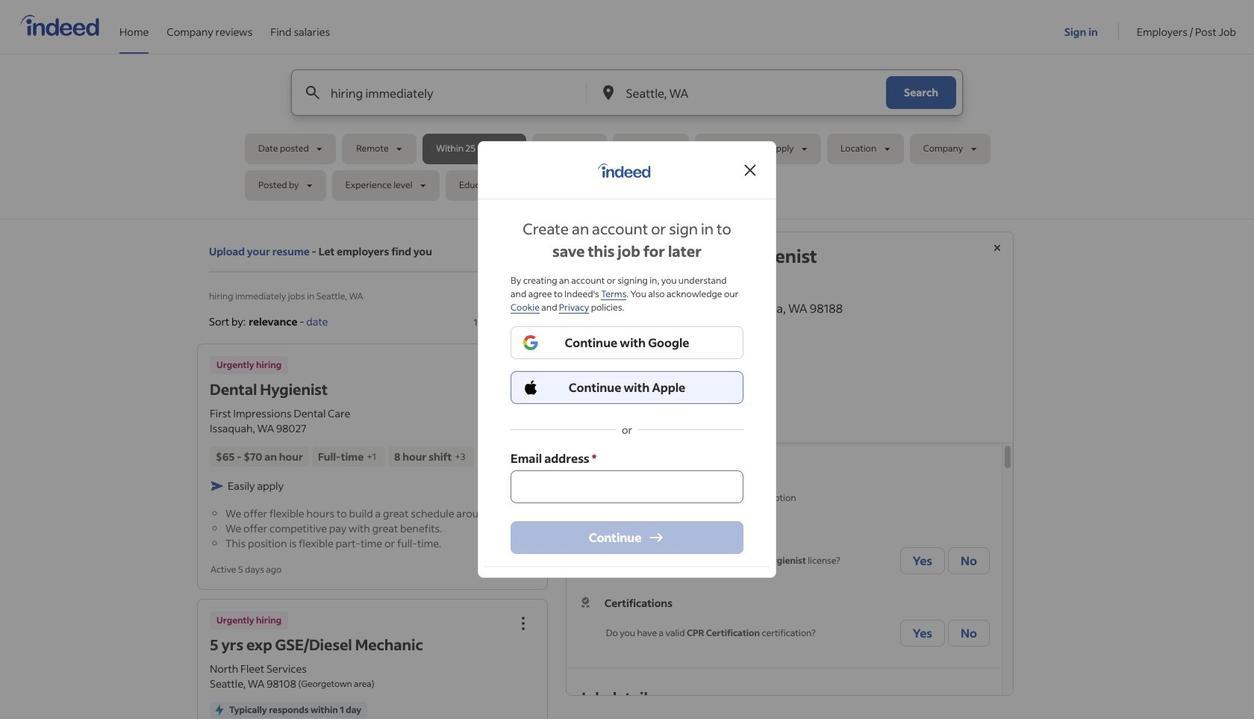 Task type: describe. For each thing, give the bounding box(es) containing it.
login window dialog
[[478, 141, 777, 578]]

enhanced smiles (opens in a new tab) image
[[705, 279, 717, 291]]

certifications group
[[579, 595, 990, 650]]

save this job image
[[684, 399, 702, 417]]

licenses group
[[579, 523, 990, 577]]

indeed image inside official indeed logo element
[[598, 163, 651, 178]]



Task type: vqa. For each thing, say whether or not it's contained in the screenshot.
SAVE AND NEXT button
no



Task type: locate. For each thing, give the bounding box(es) containing it.
job actions for 5 yrs exp gse/diesel mechanic is collapsed image
[[514, 614, 532, 632]]

None search field
[[245, 69, 1009, 207]]

close job details image
[[989, 239, 1006, 257]]

help icon image
[[518, 313, 536, 331]]

close image
[[741, 161, 759, 179]]

indeed image
[[598, 163, 658, 178], [598, 163, 651, 178]]

job actions for dental hygienist is collapsed image
[[514, 359, 532, 377]]

official indeed logo element
[[598, 163, 658, 181]]

not interested image
[[729, 399, 747, 417]]



